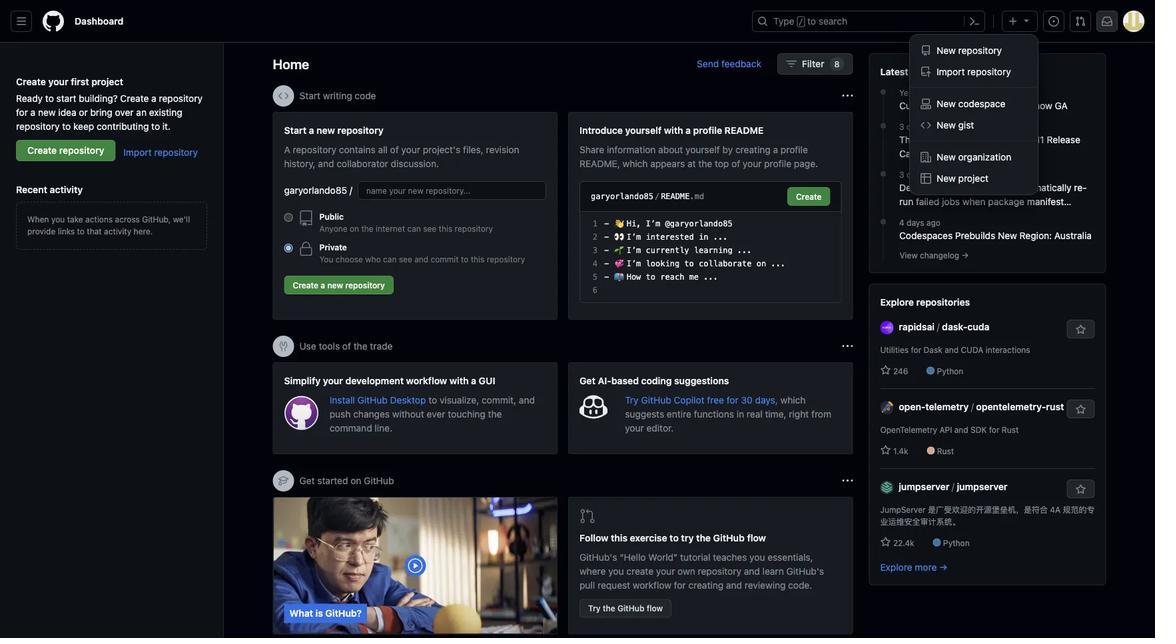 Task type: describe. For each thing, give the bounding box(es) containing it.
github desktop image
[[284, 396, 319, 431]]

new gist link
[[916, 115, 1033, 136]]

6
[[593, 286, 598, 295]]

rust
[[1046, 401, 1064, 412]]

0 horizontal spatial yourself
[[625, 125, 662, 136]]

a up history,
[[309, 125, 314, 136]]

can inside private you choose who can see and commit to this repository
[[383, 255, 397, 264]]

try the github flow element
[[568, 497, 853, 635]]

homepage image
[[43, 11, 64, 32]]

take
[[67, 215, 83, 224]]

learning
[[694, 246, 733, 255]]

use
[[300, 341, 316, 352]]

repository inside button
[[345, 281, 385, 290]]

... right collaborate
[[771, 259, 786, 269]]

is inside 3 days ago the github enterprise server 3.11 release candidate is available
[[946, 148, 953, 159]]

2 vertical spatial profile
[[764, 158, 792, 169]]

reviewing
[[745, 580, 786, 591]]

👋
[[614, 219, 622, 229]]

your inside share information about yourself by creating a profile readme, which appears at the top of your profile page.
[[743, 158, 762, 169]]

to left start
[[45, 93, 54, 104]]

repository down keep
[[59, 145, 104, 156]]

your inside a repository contains all of your project's files, revision history, and collaborator discussion.
[[401, 144, 420, 155]]

from
[[812, 408, 832, 419]]

dot fill image for codespaces prebuilds new region: australia
[[878, 217, 889, 227]]

create up an
[[120, 93, 149, 104]]

0 vertical spatial readme
[[725, 125, 764, 136]]

view changelog →
[[900, 251, 969, 260]]

a up existing
[[151, 93, 156, 104]]

flow inside "link"
[[647, 604, 663, 613]]

explore repositories
[[881, 297, 970, 308]]

ago for failed
[[927, 170, 941, 179]]

repo image inside menu
[[921, 45, 932, 56]]

share information about yourself by creating a profile readme, which appears at the top of your profile page.
[[580, 144, 818, 169]]

filter image
[[786, 59, 797, 69]]

and inside to visualize, commit, and push changes without ever touching the command line.
[[519, 394, 535, 405]]

rapidsai
[[899, 321, 935, 332]]

github up teaches
[[713, 533, 745, 544]]

try the github flow
[[588, 604, 663, 613]]

python for jumpserver
[[943, 538, 970, 548]]

for left dask
[[911, 345, 922, 354]]

/ for jumpserver / jumpserver
[[952, 481, 955, 492]]

explore element
[[869, 53, 1106, 638]]

4a
[[1050, 505, 1061, 514]]

what is github? image
[[274, 498, 557, 634]]

3 - from the top
[[604, 246, 609, 255]]

star this repository image
[[1076, 325, 1086, 335]]

github inside "link"
[[618, 604, 645, 613]]

try for try the github flow
[[588, 604, 601, 613]]

contains
[[339, 144, 376, 155]]

2
[[593, 233, 598, 242]]

github right started in the bottom left of the page
[[364, 475, 394, 486]]

1 - 👋 hi, i'm @garyorlando85 2 - 👀 i'm interested in ... 3 - 🌱 i'm currently learning ... 4 - 💞️ i'm looking to collaborate on ... 5 - 📫 how to reach me ... 6
[[593, 219, 786, 295]]

notifications image
[[1102, 16, 1113, 27]]

code.
[[788, 580, 812, 591]]

on for the
[[350, 224, 359, 233]]

0 vertical spatial changes
[[911, 66, 949, 77]]

time,
[[765, 408, 787, 419]]

i'm down hi,
[[627, 233, 641, 242]]

table image
[[921, 173, 932, 184]]

pull
[[580, 580, 595, 591]]

custom
[[900, 100, 933, 111]]

start for start writing code
[[300, 90, 321, 101]]

why am i seeing this? image
[[843, 91, 853, 101]]

create your first project ready to start building? create a repository for a new idea or bring over an existing repository to keep contributing to it.
[[16, 76, 203, 132]]

i'm right hi,
[[646, 219, 661, 229]]

1 horizontal spatial you
[[609, 566, 624, 577]]

recent
[[16, 184, 47, 195]]

... up collaborate
[[738, 246, 752, 255]]

tools image
[[278, 341, 289, 352]]

to inside when you take actions across github, we'll provide links to that activity here.
[[77, 227, 85, 236]]

none radio inside the create a new repository element
[[284, 213, 293, 222]]

the inside try the github flow "link"
[[603, 604, 615, 613]]

creating inside "github's "hello world" tutorial teaches you essentials, where you create your own repository and learn github's pull request workflow for creating and reviewing code."
[[689, 580, 724, 591]]

of inside a repository contains all of your project's files, revision history, and collaborator discussion.
[[390, 144, 399, 155]]

3 inside the 1 - 👋 hi, i'm @garyorlando85 2 - 👀 i'm interested in ... 3 - 🌱 i'm currently learning ... 4 - 💞️ i'm looking to collaborate on ... 5 - 📫 how to reach me ... 6
[[593, 246, 598, 255]]

or
[[79, 107, 88, 118]]

repository inside private you choose who can see and commit to this repository
[[487, 255, 525, 264]]

repository inside a repository contains all of your project's files, revision history, and collaborator discussion.
[[293, 144, 337, 155]]

provide
[[27, 227, 55, 236]]

release
[[1047, 134, 1081, 145]]

project inside create your first project ready to start building? create a repository for a new idea or bring over an existing repository to keep contributing to it.
[[91, 76, 123, 87]]

explore for explore more →
[[881, 562, 913, 573]]

run
[[900, 196, 914, 207]]

/ for type / to search
[[799, 17, 804, 27]]

ago for is
[[927, 122, 941, 131]]

1
[[593, 219, 598, 229]]

functions
[[694, 408, 734, 419]]

star this repository image for open-telemetry / opentelemetry-rust
[[1076, 404, 1086, 415]]

and down teaches
[[726, 580, 742, 591]]

get ai-based coding suggestions element
[[568, 362, 853, 454]]

workflow inside "github's "hello world" tutorial teaches you essentials, where you create your own repository and learn github's pull request workflow for creating and reviewing code."
[[633, 580, 672, 591]]

coding
[[641, 375, 672, 386]]

dashboard link
[[69, 11, 129, 32]]

4 inside the 1 - 👋 hi, i'm @garyorlando85 2 - 👀 i'm interested in ... 3 - 🌱 i'm currently learning ... 4 - 💞️ i'm looking to collaborate on ... 5 - 📫 how to reach me ... 6
[[593, 259, 598, 269]]

repository up contains
[[338, 125, 384, 136]]

anyone
[[320, 224, 348, 233]]

2 horizontal spatial you
[[750, 552, 765, 563]]

explore for explore repositories
[[881, 297, 914, 308]]

0 horizontal spatial repo image
[[298, 211, 314, 227]]

share
[[580, 144, 605, 155]]

command palette image
[[970, 16, 980, 27]]

days,
[[755, 394, 778, 405]]

about
[[658, 144, 683, 155]]

3.11
[[1028, 134, 1045, 145]]

recent activity
[[16, 184, 83, 195]]

to right how
[[646, 273, 656, 282]]

activity inside when you take actions across github, we'll provide links to that activity here.
[[104, 227, 131, 236]]

dot fill image for dependabot will no longer automatically re- run failed jobs when package manifest changes
[[878, 169, 889, 179]]

2 vertical spatial of
[[342, 341, 351, 352]]

/ for rapidsai / dask-cuda
[[937, 321, 940, 332]]

lock image
[[298, 241, 314, 257]]

repository inside public anyone on the internet can see this repository
[[455, 224, 493, 233]]

explore more →
[[881, 562, 948, 573]]

1 horizontal spatial github's
[[787, 566, 824, 577]]

actions
[[85, 215, 113, 224]]

@rapidsai profile image
[[881, 321, 894, 334]]

interactions
[[986, 345, 1031, 354]]

star image for jumpserver / jumpserver
[[881, 537, 891, 548]]

hi,
[[627, 219, 641, 229]]

none submit inside introduce yourself with a profile readme element
[[788, 187, 831, 206]]

@jumpserver profile image
[[881, 481, 894, 494]]

new for new codespace
[[937, 98, 956, 109]]

repository down ready
[[16, 121, 60, 132]]

the left trade
[[354, 341, 368, 352]]

codespaces
[[900, 230, 953, 241]]

/ up sdk
[[971, 401, 974, 412]]

what
[[290, 608, 313, 619]]

in inside the 1 - 👋 hi, i'm @garyorlando85 2 - 👀 i'm interested in ... 3 - 🌱 i'm currently learning ... 4 - 💞️ i'm looking to collaborate on ... 5 - 📫 how to reach me ... 6
[[699, 233, 709, 242]]

introduce
[[580, 125, 623, 136]]

for right sdk
[[989, 425, 1000, 434]]

a inside simplify your development workflow with a gui element
[[471, 375, 476, 386]]

and right dask
[[945, 345, 959, 354]]

github?
[[325, 608, 362, 619]]

→ for explore more →
[[940, 562, 948, 573]]

now
[[1035, 100, 1053, 111]]

public
[[320, 212, 344, 221]]

repository down new repository link
[[968, 66, 1011, 77]]

days for the
[[907, 122, 924, 131]]

to down idea
[[62, 121, 71, 132]]

4 inside '4 days ago codespaces prebuilds new region: australia'
[[900, 218, 905, 227]]

links
[[58, 227, 75, 236]]

open-telemetry / opentelemetry-rust
[[899, 401, 1064, 412]]

... right me
[[704, 273, 718, 282]]

import repository link for create repository link
[[123, 147, 198, 158]]

triangle down image
[[1022, 15, 1032, 26]]

to inside private you choose who can see and commit to this repository
[[461, 255, 469, 264]]

copilot
[[674, 394, 705, 405]]

github inside 3 days ago the github enterprise server 3.11 release candidate is available
[[919, 134, 949, 145]]

interested
[[646, 233, 694, 242]]

all
[[378, 144, 388, 155]]

garyorlando85 / readme .md
[[591, 192, 704, 201]]

to left it.
[[151, 121, 160, 132]]

project's
[[423, 144, 461, 155]]

repository up existing
[[159, 93, 203, 104]]

to up me
[[685, 259, 694, 269]]

python for dask-
[[937, 366, 964, 376]]

based
[[612, 375, 639, 386]]

dot fill image for the github enterprise server 3.11 release candidate is available
[[878, 121, 889, 131]]

choose
[[336, 255, 363, 264]]

1 horizontal spatial flow
[[747, 533, 766, 544]]

when
[[27, 215, 49, 224]]

see inside private you choose who can see and commit to this repository
[[399, 255, 412, 264]]

new project
[[937, 173, 989, 184]]

and inside private you choose who can see and commit to this repository
[[415, 255, 429, 264]]

a up share information about yourself by creating a profile readme, which appears at the top of your profile page.
[[686, 125, 691, 136]]

use tools of the trade
[[300, 341, 393, 352]]

commit
[[431, 255, 459, 264]]

new inside create your first project ready to start building? create a repository for a new idea or bring over an existing repository to keep contributing to it.
[[38, 107, 56, 118]]

git pull request image
[[1075, 16, 1086, 27]]

0 vertical spatial with
[[664, 125, 683, 136]]

rapidsai / dask-cuda
[[899, 321, 990, 332]]

commit,
[[482, 394, 517, 405]]

follow this exercise to try the github flow
[[580, 533, 766, 544]]

search
[[819, 16, 848, 27]]

i'm up how
[[627, 259, 641, 269]]

tools
[[319, 341, 340, 352]]

yourself inside share information about yourself by creating a profile readme, which appears at the top of your profile page.
[[686, 144, 720, 155]]

22.4k
[[891, 538, 915, 548]]

0 vertical spatial import
[[937, 66, 965, 77]]

command
[[330, 422, 372, 433]]

💞️
[[614, 259, 622, 269]]

ever
[[427, 408, 445, 419]]

reach
[[661, 273, 685, 282]]

1 - from the top
[[604, 219, 609, 229]]

history,
[[284, 158, 316, 169]]

and up reviewing
[[744, 566, 760, 577]]

create repository link
[[16, 140, 116, 161]]

ago inside '4 days ago codespaces prebuilds new region: australia'
[[927, 218, 941, 227]]

4 days ago codespaces prebuilds new region: australia
[[900, 218, 1092, 241]]

creating inside share information about yourself by creating a profile readme, which appears at the top of your profile page.
[[736, 144, 771, 155]]

get for get ai-based coding suggestions
[[580, 375, 596, 386]]

yesterday custom organization roles are now ga
[[900, 88, 1068, 111]]

visualize,
[[440, 394, 479, 405]]

ready
[[16, 93, 43, 104]]

1 vertical spatial with
[[450, 375, 469, 386]]

codespaces image
[[921, 99, 932, 109]]

home
[[273, 56, 309, 72]]

code image for start writing code
[[278, 91, 289, 101]]

changes inside 3 days ago dependabot will no longer automatically re- run failed jobs when package manifest changes
[[900, 210, 936, 221]]

/ for garyorlando85 /
[[350, 185, 352, 196]]

this inside private you choose who can see and commit to this repository
[[471, 255, 485, 264]]



Task type: vqa. For each thing, say whether or not it's contained in the screenshot.


Task type: locate. For each thing, give the bounding box(es) containing it.
3 inside 3 days ago the github enterprise server 3.11 release candidate is available
[[900, 122, 905, 131]]

0 horizontal spatial import
[[123, 147, 152, 158]]

page.
[[794, 158, 818, 169]]

where
[[580, 566, 606, 577]]

0 vertical spatial →
[[962, 251, 969, 260]]

1 horizontal spatial rust
[[1002, 425, 1019, 434]]

1 vertical spatial new
[[317, 125, 335, 136]]

project inside new project "button"
[[959, 173, 989, 184]]

star image down utilities
[[881, 365, 891, 376]]

explore down 22.4k
[[881, 562, 913, 573]]

📫
[[614, 273, 622, 282]]

is inside "element"
[[316, 608, 323, 619]]

garyorlando85 up 👋
[[591, 192, 654, 201]]

0 vertical spatial on
[[350, 224, 359, 233]]

create a new repository
[[293, 281, 385, 290]]

import repository link inside menu
[[916, 61, 1033, 83]]

repository inside "github's "hello world" tutorial teaches you essentials, where you create your own repository and learn github's pull request workflow for creating and reviewing code."
[[698, 566, 742, 577]]

to inside try the github flow 'element'
[[670, 533, 679, 544]]

try the github flow link
[[580, 599, 672, 618]]

new right organization "image" on the right top
[[937, 152, 956, 163]]

1 vertical spatial yourself
[[686, 144, 720, 155]]

how
[[627, 273, 641, 282]]

1 horizontal spatial import repository
[[937, 66, 1011, 77]]

1 horizontal spatial see
[[423, 224, 437, 233]]

i'm right 🌱
[[627, 246, 641, 255]]

0 horizontal spatial github's
[[580, 552, 617, 563]]

1 vertical spatial can
[[383, 255, 397, 264]]

a inside create a new repository button
[[321, 281, 325, 290]]

star image
[[881, 445, 891, 456]]

/ up 是广受欢迎的开源堡垒机，是符合
[[952, 481, 955, 492]]

keep
[[73, 121, 94, 132]]

opentelemetry-
[[976, 401, 1046, 412]]

repository down command palette icon
[[959, 45, 1002, 56]]

2 explore from the top
[[881, 562, 913, 573]]

0 horizontal spatial garyorlando85
[[284, 185, 347, 196]]

on for github
[[351, 475, 361, 486]]

we'll
[[173, 215, 190, 224]]

activity
[[50, 184, 83, 195], [104, 227, 131, 236]]

2 horizontal spatial of
[[732, 158, 740, 169]]

why am i seeing this? image left utilities
[[843, 341, 853, 352]]

new for new gist
[[937, 120, 956, 131]]

start for start a new repository
[[284, 125, 307, 136]]

yourself up information
[[625, 125, 662, 136]]

the github enterprise server 3.11 release candidate is available link
[[900, 133, 1095, 161]]

0 vertical spatial yourself
[[625, 125, 662, 136]]

type / to search
[[774, 16, 848, 27]]

try for try github copilot free for 30 days,
[[625, 394, 639, 405]]

import repository link
[[916, 61, 1033, 83], [123, 147, 198, 158]]

creating right "by"
[[736, 144, 771, 155]]

2 dot fill image from the top
[[878, 169, 889, 179]]

0 horizontal spatial jumpserver
[[899, 481, 950, 492]]

2 vertical spatial 3
[[593, 246, 598, 255]]

see inside public anyone on the internet can see this repository
[[423, 224, 437, 233]]

garyorlando85
[[284, 185, 347, 196], [591, 192, 654, 201]]

for inside "github's "hello world" tutorial teaches you essentials, where you create your own repository and learn github's pull request workflow for creating and reviewing code."
[[674, 580, 686, 591]]

2 star image from the top
[[881, 537, 891, 548]]

1 horizontal spatial 4
[[900, 218, 905, 227]]

3 up the
[[900, 122, 905, 131]]

garyorlando85 up public
[[284, 185, 347, 196]]

of
[[390, 144, 399, 155], [732, 158, 740, 169], [342, 341, 351, 352]]

with
[[664, 125, 683, 136], [450, 375, 469, 386]]

flow down create
[[647, 604, 663, 613]]

plus image
[[1008, 16, 1019, 27]]

1 vertical spatial →
[[940, 562, 948, 573]]

1 horizontal spatial import repository link
[[916, 61, 1033, 83]]

0 horizontal spatial readme
[[661, 192, 690, 201]]

0 vertical spatial you
[[51, 215, 65, 224]]

3 for the github enterprise server 3.11 release candidate is available
[[900, 122, 905, 131]]

days up the
[[907, 122, 924, 131]]

0 horizontal spatial 4
[[593, 259, 598, 269]]

to inside to visualize, commit, and push changes without ever touching the command line.
[[429, 394, 437, 405]]

3 left table icon
[[900, 170, 905, 179]]

- left 📫
[[604, 273, 609, 282]]

new for create
[[327, 281, 343, 290]]

opentelemetry
[[881, 425, 938, 434]]

you up request
[[609, 566, 624, 577]]

1 vertical spatial start
[[284, 125, 307, 136]]

1 star this repository image from the top
[[1076, 404, 1086, 415]]

create
[[627, 566, 654, 577]]

1 horizontal spatial project
[[959, 173, 989, 184]]

4 up 5
[[593, 259, 598, 269]]

for inside create your first project ready to start building? create a repository for a new idea or bring over an existing repository to keep contributing to it.
[[16, 107, 28, 118]]

in inside the which suggests entire functions in real time, right from your editor.
[[737, 408, 744, 419]]

1 vertical spatial activity
[[104, 227, 131, 236]]

5 - from the top
[[604, 273, 609, 282]]

private you choose who can see and commit to this repository
[[320, 243, 525, 264]]

menu containing new repository
[[910, 35, 1038, 195]]

repository
[[959, 45, 1002, 56], [968, 66, 1011, 77], [159, 93, 203, 104], [16, 121, 60, 132], [338, 125, 384, 136], [293, 144, 337, 155], [59, 145, 104, 156], [154, 147, 198, 158], [455, 224, 493, 233], [487, 255, 525, 264], [345, 281, 385, 290], [698, 566, 742, 577]]

- left 🌱
[[604, 246, 609, 255]]

1 vertical spatial which
[[781, 394, 806, 405]]

0 vertical spatial profile
[[693, 125, 722, 136]]

0 vertical spatial 3
[[900, 122, 905, 131]]

0 vertical spatial repo image
[[921, 45, 932, 56]]

the
[[900, 134, 916, 145]]

install github desktop
[[330, 394, 429, 405]]

mortar board image
[[278, 476, 289, 486]]

@garyorlando85
[[665, 219, 733, 229]]

new down you
[[327, 281, 343, 290]]

python
[[937, 366, 964, 376], [943, 538, 970, 548]]

creating down own on the right bottom
[[689, 580, 724, 591]]

garyorlando85 for garyorlando85 /
[[284, 185, 347, 196]]

on right collaborate
[[757, 259, 766, 269]]

2 ago from the top
[[927, 170, 941, 179]]

can inside public anyone on the internet can see this repository
[[407, 224, 421, 233]]

get left ai-
[[580, 375, 596, 386]]

right
[[789, 408, 809, 419]]

code image down home
[[278, 91, 289, 101]]

this up commit
[[439, 224, 453, 233]]

1 horizontal spatial garyorlando85
[[591, 192, 654, 201]]

import
[[937, 66, 965, 77], [123, 147, 152, 158]]

desktop
[[390, 394, 426, 405]]

1 explore from the top
[[881, 297, 914, 308]]

and right commit,
[[519, 394, 535, 405]]

simplify your development workflow with a gui
[[284, 375, 495, 386]]

for inside get ai-based coding suggestions element
[[727, 394, 739, 405]]

public anyone on the internet can see this repository
[[320, 212, 493, 233]]

to
[[808, 16, 816, 27], [45, 93, 54, 104], [62, 121, 71, 132], [151, 121, 160, 132], [77, 227, 85, 236], [461, 255, 469, 264], [685, 259, 694, 269], [646, 273, 656, 282], [429, 394, 437, 405], [670, 533, 679, 544]]

the inside to visualize, commit, and push changes without ever touching the command line.
[[488, 408, 502, 419]]

1 horizontal spatial code image
[[921, 120, 932, 131]]

it.
[[163, 121, 171, 132]]

0 vertical spatial see
[[423, 224, 437, 233]]

repo image
[[921, 45, 932, 56], [298, 211, 314, 227]]

1 vertical spatial get
[[300, 475, 315, 486]]

code image for new gist
[[921, 120, 932, 131]]

why am i seeing this? image for use tools of the trade
[[843, 341, 853, 352]]

and left commit
[[415, 255, 429, 264]]

1 horizontal spatial can
[[407, 224, 421, 233]]

0 vertical spatial can
[[407, 224, 421, 233]]

2 - from the top
[[604, 233, 609, 242]]

prebuilds
[[956, 230, 996, 241]]

region:
[[1020, 230, 1052, 241]]

ago inside 3 days ago dependabot will no longer automatically re- run failed jobs when package manifest changes
[[927, 170, 941, 179]]

1 vertical spatial try
[[588, 604, 601, 613]]

1 jumpserver from the left
[[899, 481, 950, 492]]

/ inside the create a new repository element
[[350, 185, 352, 196]]

can right who at the top
[[383, 255, 397, 264]]

→ for view changelog →
[[962, 251, 969, 260]]

1 dot fill image from the top
[[878, 121, 889, 131]]

1 vertical spatial profile
[[781, 144, 808, 155]]

3 inside 3 days ago dependabot will no longer automatically re- run failed jobs when package manifest changes
[[900, 170, 905, 179]]

new for new repository
[[937, 45, 956, 56]]

0 vertical spatial code image
[[278, 91, 289, 101]]

your inside the which suggests entire functions in real time, right from your editor.
[[625, 422, 644, 433]]

github,
[[142, 215, 171, 224]]

ago inside 3 days ago the github enterprise server 3.11 release candidate is available
[[927, 122, 941, 131]]

→ inside explore repositories navigation
[[940, 562, 948, 573]]

3 dot fill image from the top
[[878, 217, 889, 227]]

introduce yourself with a profile readme
[[580, 125, 764, 136]]

github
[[919, 134, 949, 145], [358, 394, 388, 405], [641, 394, 671, 405], [364, 475, 394, 486], [713, 533, 745, 544], [618, 604, 645, 613]]

days inside 3 days ago the github enterprise server 3.11 release candidate is available
[[907, 122, 924, 131]]

why am i seeing this? image
[[843, 341, 853, 352], [843, 476, 853, 486]]

simplify your development workflow with a gui element
[[273, 362, 558, 454]]

for down ready
[[16, 107, 28, 118]]

1 horizontal spatial workflow
[[633, 580, 672, 591]]

1 ago from the top
[[927, 122, 941, 131]]

which up right
[[781, 394, 806, 405]]

1 vertical spatial creating
[[689, 580, 724, 591]]

with up about
[[664, 125, 683, 136]]

1 horizontal spatial yourself
[[686, 144, 720, 155]]

repository right commit
[[487, 255, 525, 264]]

days up dependabot
[[907, 170, 924, 179]]

a inside share information about yourself by creating a profile readme, which appears at the top of your profile page.
[[773, 144, 778, 155]]

on right started in the bottom left of the page
[[351, 475, 361, 486]]

1 vertical spatial is
[[316, 608, 323, 619]]

2 vertical spatial dot fill image
[[878, 217, 889, 227]]

this inside public anyone on the internet can see this repository
[[439, 224, 453, 233]]

star image for rapidsai / dask-cuda
[[881, 365, 891, 376]]

try inside get ai-based coding suggestions element
[[625, 394, 639, 405]]

create a new repository element
[[284, 123, 546, 300]]

jumpserver / jumpserver
[[899, 481, 1008, 492]]

0 horizontal spatial import repository
[[123, 147, 198, 158]]

why am i seeing this? image left @jumpserver profile image
[[843, 476, 853, 486]]

0 vertical spatial 4
[[900, 218, 905, 227]]

1 vertical spatial import
[[123, 147, 152, 158]]

filter
[[802, 58, 825, 69]]

new codespace link
[[916, 93, 1033, 115]]

see up private you choose who can see and commit to this repository
[[423, 224, 437, 233]]

changelog
[[920, 251, 960, 260]]

start
[[56, 93, 76, 104]]

and right history,
[[318, 158, 334, 169]]

which
[[623, 158, 648, 169], [781, 394, 806, 405]]

your inside simplify your development workflow with a gui element
[[323, 375, 343, 386]]

none radio inside the create a new repository element
[[284, 244, 293, 253]]

create for create a new repository
[[293, 281, 319, 290]]

0 vertical spatial why am i seeing this? image
[[843, 341, 853, 352]]

get for get started on github
[[300, 475, 315, 486]]

1 vertical spatial 3
[[900, 170, 905, 179]]

your inside create your first project ready to start building? create a repository for a new idea or bring over an existing repository to keep contributing to it.
[[48, 76, 68, 87]]

what is github? element
[[273, 497, 558, 635]]

new for new organization
[[937, 152, 956, 163]]

import repository link down it.
[[123, 147, 198, 158]]

days for codespaces
[[907, 218, 925, 227]]

4 - from the top
[[604, 259, 609, 269]]

/ inside type / to search
[[799, 17, 804, 27]]

0 vertical spatial workflow
[[406, 375, 447, 386]]

create inside button
[[293, 281, 319, 290]]

which inside share information about yourself by creating a profile readme, which appears at the top of your profile page.
[[623, 158, 648, 169]]

idea
[[58, 107, 76, 118]]

exercise
[[630, 533, 667, 544]]

new for new project
[[937, 173, 956, 184]]

0 vertical spatial get
[[580, 375, 596, 386]]

github inside get ai-based coding suggestions element
[[641, 394, 671, 405]]

/ down collaborator
[[350, 185, 352, 196]]

collaborator
[[337, 158, 388, 169]]

0 horizontal spatial creating
[[689, 580, 724, 591]]

issue opened image
[[1049, 16, 1059, 27]]

try inside "link"
[[588, 604, 601, 613]]

days inside '4 days ago codespaces prebuilds new region: australia'
[[907, 218, 925, 227]]

.md
[[690, 192, 704, 201]]

1 vertical spatial see
[[399, 255, 412, 264]]

repositories
[[917, 297, 970, 308]]

explore up "@rapidsai profile" icon
[[881, 297, 914, 308]]

changes down failed
[[900, 210, 936, 221]]

create for create your first project ready to start building? create a repository for a new idea or bring over an existing repository to keep contributing to it.
[[16, 76, 46, 87]]

try down pull
[[588, 604, 601, 613]]

on inside public anyone on the internet can see this repository
[[350, 224, 359, 233]]

1 vertical spatial why am i seeing this? image
[[843, 476, 853, 486]]

of right 'all'
[[390, 144, 399, 155]]

0 horizontal spatial rust
[[937, 446, 954, 456]]

garyorlando85 inside introduce yourself with a profile readme element
[[591, 192, 654, 201]]

jumpserver
[[899, 481, 950, 492], [957, 481, 1008, 492]]

line.
[[375, 422, 392, 433]]

0 horizontal spatial you
[[51, 215, 65, 224]]

why am i seeing this? image for get started on github
[[843, 476, 853, 486]]

1 vertical spatial code image
[[921, 120, 932, 131]]

1 why am i seeing this? image from the top
[[843, 341, 853, 352]]

code image
[[278, 91, 289, 101], [921, 120, 932, 131]]

readme up "by"
[[725, 125, 764, 136]]

0 vertical spatial star image
[[881, 365, 891, 376]]

top
[[715, 158, 729, 169]]

changes inside to visualize, commit, and push changes without ever touching the command line.
[[353, 408, 390, 419]]

new left region:
[[998, 230, 1017, 241]]

try github copilot free for 30 days,
[[625, 394, 781, 405]]

get started on github
[[300, 475, 394, 486]]

github inside simplify your development workflow with a gui element
[[358, 394, 388, 405]]

days up codespaces at top
[[907, 218, 925, 227]]

1 horizontal spatial in
[[737, 408, 744, 419]]

1 horizontal spatial jumpserver
[[957, 481, 1008, 492]]

... up the learning
[[713, 233, 728, 242]]

repository down it.
[[154, 147, 198, 158]]

dot fill image
[[878, 87, 889, 97]]

changes up yesterday at the right of page
[[911, 66, 949, 77]]

across
[[115, 215, 140, 224]]

code image inside new gist link
[[921, 120, 932, 131]]

0 vertical spatial creating
[[736, 144, 771, 155]]

the right try
[[696, 533, 711, 544]]

Repository name text field
[[358, 181, 546, 200]]

create down "lock" icon
[[293, 281, 319, 290]]

git pull request image
[[580, 508, 596, 524]]

repo push image
[[921, 67, 932, 77]]

this up "hello
[[611, 533, 628, 544]]

workflow up desktop
[[406, 375, 447, 386]]

None submit
[[788, 187, 831, 206]]

-
[[604, 219, 609, 229], [604, 233, 609, 242], [604, 246, 609, 255], [604, 259, 609, 269], [604, 273, 609, 282]]

with up visualize,
[[450, 375, 469, 386]]

1 vertical spatial in
[[737, 408, 744, 419]]

server
[[998, 134, 1026, 145]]

the inside share information about yourself by creating a profile readme, which appears at the top of your profile page.
[[699, 158, 712, 169]]

0 horizontal spatial project
[[91, 76, 123, 87]]

0 vertical spatial import repository link
[[916, 61, 1033, 83]]

3 days ago the github enterprise server 3.11 release candidate is available
[[900, 122, 1081, 159]]

bring
[[90, 107, 112, 118]]

for down own on the right bottom
[[674, 580, 686, 591]]

is right what at the left bottom of page
[[316, 608, 323, 619]]

1 vertical spatial you
[[750, 552, 765, 563]]

0 vertical spatial project
[[91, 76, 123, 87]]

1 horizontal spatial of
[[390, 144, 399, 155]]

start inside the create a new repository element
[[284, 125, 307, 136]]

a right "by"
[[773, 144, 778, 155]]

activity up take
[[50, 184, 83, 195]]

days for dependabot
[[907, 170, 924, 179]]

0 horizontal spatial →
[[940, 562, 948, 573]]

import repository link for new repository link
[[916, 61, 1033, 83]]

and right api at the right bottom
[[955, 425, 969, 434]]

/ inside introduce yourself with a profile readme element
[[655, 192, 660, 201]]

in
[[699, 233, 709, 242], [737, 408, 744, 419]]

repository down teaches
[[698, 566, 742, 577]]

star image
[[881, 365, 891, 376], [881, 537, 891, 548]]

when you take actions across github, we'll provide links to that activity here.
[[27, 215, 190, 236]]

new right codespaces 'icon'
[[937, 98, 956, 109]]

1 vertical spatial workflow
[[633, 580, 672, 591]]

1 horizontal spatial creating
[[736, 144, 771, 155]]

profile up the page.
[[781, 144, 808, 155]]

1 star image from the top
[[881, 365, 891, 376]]

1 vertical spatial 4
[[593, 259, 598, 269]]

yourself up at
[[686, 144, 720, 155]]

1 vertical spatial python
[[943, 538, 970, 548]]

0 vertical spatial activity
[[50, 184, 83, 195]]

@open-telemetry profile image
[[881, 401, 894, 414]]

gui
[[479, 375, 495, 386]]

None radio
[[284, 244, 293, 253]]

menu
[[910, 35, 1038, 195]]

send feedback link
[[697, 57, 762, 71]]

new inside '4 days ago codespaces prebuilds new region: australia'
[[998, 230, 1017, 241]]

0 horizontal spatial of
[[342, 341, 351, 352]]

1 vertical spatial repo image
[[298, 211, 314, 227]]

new left idea
[[38, 107, 56, 118]]

on right anyone
[[350, 224, 359, 233]]

2 vertical spatial ago
[[927, 218, 941, 227]]

try up 'suggests'
[[625, 394, 639, 405]]

0 vertical spatial flow
[[747, 533, 766, 544]]

new inside button
[[327, 281, 343, 290]]

3 down 2
[[593, 246, 598, 255]]

1 vertical spatial import repository link
[[123, 147, 198, 158]]

1 horizontal spatial this
[[471, 255, 485, 264]]

to right commit
[[461, 255, 469, 264]]

create a new repository button
[[284, 276, 394, 295]]

development
[[345, 375, 404, 386]]

the right at
[[699, 158, 712, 169]]

github's up code.
[[787, 566, 824, 577]]

0 horizontal spatial is
[[316, 608, 323, 619]]

2 vertical spatial days
[[907, 218, 925, 227]]

is right organization "image" on the right top
[[946, 148, 953, 159]]

/ for garyorlando85 / readme .md
[[655, 192, 660, 201]]

when
[[963, 196, 986, 207]]

star this repository image for jumpserver / jumpserver
[[1076, 484, 1086, 495]]

appears
[[650, 158, 685, 169]]

1 vertical spatial star image
[[881, 537, 891, 548]]

a down ready
[[30, 107, 35, 118]]

your up discussion.
[[401, 144, 420, 155]]

see right who at the top
[[399, 255, 412, 264]]

of right top
[[732, 158, 740, 169]]

you
[[51, 215, 65, 224], [750, 552, 765, 563], [609, 566, 624, 577]]

new inside "button"
[[937, 173, 956, 184]]

play image
[[407, 558, 423, 574]]

re-
[[1074, 182, 1087, 193]]

new repository
[[937, 45, 1002, 56]]

new for start
[[317, 125, 335, 136]]

this inside try the github flow 'element'
[[611, 533, 628, 544]]

None radio
[[284, 213, 293, 222]]

import down contributing
[[123, 147, 152, 158]]

the inside public anyone on the internet can see this repository
[[361, 224, 374, 233]]

star this repository image up 规范的专
[[1076, 484, 1086, 495]]

3 ago from the top
[[927, 218, 941, 227]]

explore
[[881, 297, 914, 308], [881, 562, 913, 573]]

→ right more
[[940, 562, 948, 573]]

without
[[392, 408, 424, 419]]

days inside 3 days ago dependabot will no longer automatically re- run failed jobs when package manifest changes
[[907, 170, 924, 179]]

on inside the 1 - 👋 hi, i'm @garyorlando85 2 - 👀 i'm interested in ... 3 - 🌱 i'm currently learning ... 4 - 💞️ i'm looking to collaborate on ... 5 - 📫 how to reach me ... 6
[[757, 259, 766, 269]]

dot fill image
[[878, 121, 889, 131], [878, 169, 889, 179], [878, 217, 889, 227]]

0 horizontal spatial try
[[588, 604, 601, 613]]

github up candidate
[[919, 134, 949, 145]]

to left search
[[808, 16, 816, 27]]

1 vertical spatial days
[[907, 170, 924, 179]]

1 vertical spatial on
[[757, 259, 766, 269]]

activity down across
[[104, 227, 131, 236]]

you inside when you take actions across github, we'll provide links to that activity here.
[[51, 215, 65, 224]]

0 horizontal spatial flow
[[647, 604, 663, 613]]

your inside "github's "hello world" tutorial teaches you essentials, where you create your own repository and learn github's pull request workflow for creating and reviewing code."
[[656, 566, 675, 577]]

me
[[689, 273, 699, 282]]

free
[[707, 394, 724, 405]]

for left 30
[[727, 394, 739, 405]]

latest
[[881, 66, 909, 77]]

create for create repository
[[27, 145, 57, 156]]

1 horizontal spatial →
[[962, 251, 969, 260]]

3 for dependabot will no longer automatically re- run failed jobs when package manifest changes
[[900, 170, 905, 179]]

introduce yourself with a profile readme element
[[568, 112, 853, 320]]

1 horizontal spatial with
[[664, 125, 683, 136]]

0 vertical spatial try
[[625, 394, 639, 405]]

of inside share information about yourself by creating a profile readme, which appears at the top of your profile page.
[[732, 158, 740, 169]]

which inside the which suggests entire functions in real time, right from your editor.
[[781, 394, 806, 405]]

star this repository image
[[1076, 404, 1086, 415], [1076, 484, 1086, 495]]

open-
[[899, 401, 926, 412]]

organization image
[[921, 152, 932, 163]]

2 star this repository image from the top
[[1076, 484, 1086, 495]]

garyorlando85 inside the create a new repository element
[[284, 185, 347, 196]]

0 vertical spatial days
[[907, 122, 924, 131]]

explore repositories navigation
[[869, 284, 1106, 586]]

1 horizontal spatial get
[[580, 375, 596, 386]]

explore more → link
[[881, 562, 948, 573]]

new right table icon
[[937, 173, 956, 184]]

0 horizontal spatial import repository link
[[123, 147, 198, 158]]

and inside a repository contains all of your project's files, revision history, and collaborator discussion.
[[318, 158, 334, 169]]

0 horizontal spatial activity
[[50, 184, 83, 195]]

your right top
[[743, 158, 762, 169]]

garyorlando85 /
[[284, 185, 352, 196]]

your up install
[[323, 375, 343, 386]]

jobs
[[942, 196, 960, 207]]

0 horizontal spatial in
[[699, 233, 709, 242]]

follow
[[580, 533, 609, 544]]

1 vertical spatial explore
[[881, 562, 913, 573]]

0 vertical spatial github's
[[580, 552, 617, 563]]

profile up share information about yourself by creating a profile readme, which appears at the top of your profile page.
[[693, 125, 722, 136]]

2 jumpserver from the left
[[957, 481, 1008, 492]]

2 why am i seeing this? image from the top
[[843, 476, 853, 486]]

0 horizontal spatial this
[[439, 224, 453, 233]]

changes down install github desktop link
[[353, 408, 390, 419]]

0 horizontal spatial with
[[450, 375, 469, 386]]

new repository link
[[916, 40, 1033, 61]]

repo image up the repo push 'image'
[[921, 45, 932, 56]]

garyorlando85 for garyorlando85 / readme .md
[[591, 192, 654, 201]]

rust down api at the right bottom
[[937, 446, 954, 456]]

contributing
[[97, 121, 149, 132]]



